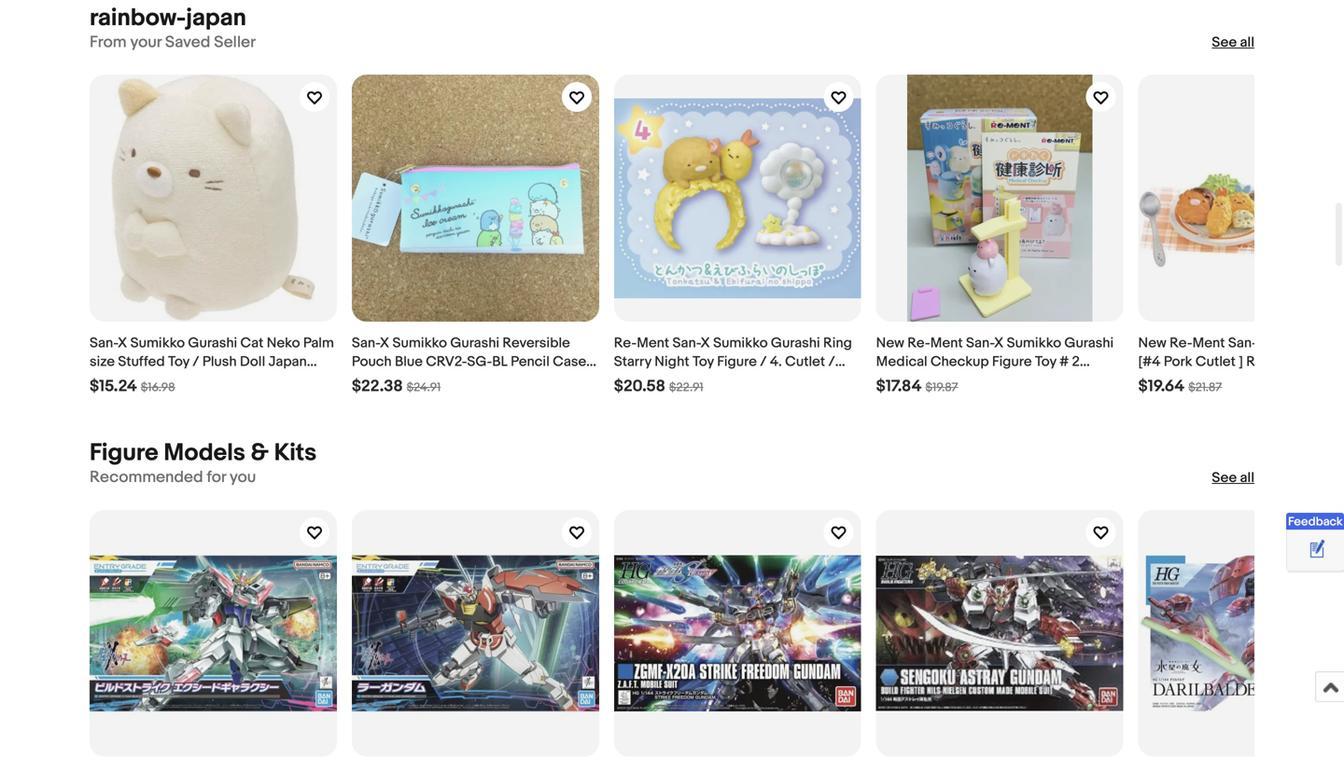 Task type: locate. For each thing, give the bounding box(es) containing it.
japan down 'neko'
[[268, 354, 307, 371]]

$19.87
[[925, 381, 958, 395]]

toy inside san-x sumikko gurashi cat neko palm size stuffed toy / plush doll japan new
[[168, 354, 189, 371]]

san-
[[90, 335, 118, 352], [352, 335, 380, 352], [673, 335, 701, 352], [966, 335, 994, 352], [1228, 335, 1256, 352]]

/ down "ring"
[[828, 354, 835, 371]]

checkup
[[931, 354, 989, 371]]

0 vertical spatial see all
[[1212, 34, 1255, 51]]

recommended
[[90, 468, 203, 488]]

new up medical
[[876, 335, 904, 352]]

bl
[[492, 354, 508, 371]]

2 ment from the left
[[930, 335, 963, 352]]

0 vertical spatial japan
[[268, 354, 307, 371]]

1 / from the left
[[193, 354, 199, 371]]

see for rainbow-japan
[[1212, 34, 1237, 51]]

0 horizontal spatial figure
[[90, 439, 158, 468]]

toy left #
[[1035, 354, 1056, 371]]

ment up the night
[[637, 335, 669, 352]]

san- inside the san-x sumikko gurashi reversible pouch blue crv2-sg-bl pencil case new japan
[[352, 335, 380, 352]]

$20.58 $22.91
[[614, 377, 703, 397]]

1 see all link from the top
[[1212, 33, 1255, 52]]

new down pouch
[[352, 372, 380, 389]]

2 horizontal spatial /
[[828, 354, 835, 371]]

recommended for you
[[90, 468, 256, 488]]

toy inside new re-ment san-x sumikko gurashi medical checkup figure toy # 2 height scale
[[1035, 354, 1056, 371]]

feedback
[[1288, 515, 1343, 530]]

1 san- from the left
[[90, 335, 118, 352]]

3 re- from the left
[[1170, 335, 1193, 352]]

2 see from the top
[[1212, 470, 1237, 487]]

1 see from the top
[[1212, 34, 1237, 51]]

re- inside 'new re-ment san-x sumikko gu'
[[1170, 335, 1193, 352]]

1 horizontal spatial figure
[[717, 354, 757, 371]]

re- up medical
[[908, 335, 930, 352]]

4 san- from the left
[[966, 335, 994, 352]]

san- inside new re-ment san-x sumikko gurashi medical checkup figure toy # 2 height scale
[[966, 335, 994, 352]]

5 sumikko from the left
[[1269, 335, 1324, 352]]

2 san- from the left
[[352, 335, 380, 352]]

sumikko inside 'new re-ment san-x sumikko gu'
[[1269, 335, 1324, 352]]

$22.38 $24.91
[[352, 377, 441, 397]]

2 horizontal spatial toy
[[1035, 354, 1056, 371]]

1 horizontal spatial re-
[[908, 335, 930, 352]]

$17.84 text field
[[876, 377, 922, 397]]

gurashi up 2
[[1064, 335, 1114, 352]]

2 toy from the left
[[693, 354, 714, 371]]

&
[[251, 439, 269, 468]]

1 vertical spatial see
[[1212, 470, 1237, 487]]

0 vertical spatial see
[[1212, 34, 1237, 51]]

gurashi inside san-x sumikko gurashi cat neko palm size stuffed toy / plush doll japan new
[[188, 335, 237, 352]]

1 ment from the left
[[637, 335, 669, 352]]

/
[[193, 354, 199, 371], [760, 354, 767, 371], [828, 354, 835, 371]]

x inside 'new re-ment san-x sumikko gu'
[[1256, 335, 1266, 352]]

all for figure models & kits
[[1240, 470, 1255, 487]]

new inside new re-ment san-x sumikko gurashi medical checkup figure toy # 2 height scale
[[876, 335, 904, 352]]

ment inside 'new re-ment san-x sumikko gu'
[[1193, 335, 1225, 352]]

figure
[[717, 354, 757, 371], [992, 354, 1032, 371], [90, 439, 158, 468]]

/ left 4.
[[760, 354, 767, 371]]

seller
[[214, 33, 256, 52]]

1 vertical spatial see all link
[[1212, 469, 1255, 488]]

3 gurashi from the left
[[771, 335, 820, 352]]

gurashi up cutlet on the top
[[771, 335, 820, 352]]

4 sumikko from the left
[[1007, 335, 1061, 352]]

japan down the blue
[[383, 372, 422, 389]]

rainbow-
[[90, 4, 186, 33]]

figure left 4.
[[717, 354, 757, 371]]

new inside san-x sumikko gurashi cat neko palm size stuffed toy / plush doll japan new
[[90, 372, 118, 389]]

ment for $17.84
[[930, 335, 963, 352]]

5 x from the left
[[1256, 335, 1266, 352]]

crv2-
[[426, 354, 467, 371]]

0 vertical spatial see all link
[[1212, 33, 1255, 52]]

2 all from the top
[[1240, 470, 1255, 487]]

3 san- from the left
[[673, 335, 701, 352]]

4 x from the left
[[994, 335, 1004, 352]]

toy
[[168, 354, 189, 371], [693, 354, 714, 371], [1035, 354, 1056, 371]]

ment up checkup on the top right
[[930, 335, 963, 352]]

1 re- from the left
[[614, 335, 637, 352]]

japan inside the san-x sumikko gurashi reversible pouch blue crv2-sg-bl pencil case new japan
[[383, 372, 422, 389]]

japan
[[268, 354, 307, 371], [383, 372, 422, 389]]

0 vertical spatial all
[[1240, 34, 1255, 51]]

for
[[207, 468, 226, 488]]

2
[[1072, 354, 1080, 371]]

see
[[1212, 34, 1237, 51], [1212, 470, 1237, 487]]

0 horizontal spatial /
[[193, 354, 199, 371]]

pencil
[[511, 354, 550, 371]]

ment up the $21.87 text box
[[1193, 335, 1225, 352]]

1 all from the top
[[1240, 34, 1255, 51]]

scale
[[922, 372, 958, 389]]

3 sumikko from the left
[[713, 335, 768, 352]]

1 vertical spatial japan
[[383, 372, 422, 389]]

2 see all from the top
[[1212, 470, 1255, 487]]

models
[[164, 439, 245, 468]]

figure down "$15.24 $16.98" on the left of page
[[90, 439, 158, 468]]

figure right checkup on the top right
[[992, 354, 1032, 371]]

ment
[[637, 335, 669, 352], [930, 335, 963, 352], [1193, 335, 1225, 352]]

ment inside new re-ment san-x sumikko gurashi medical checkup figure toy # 2 height scale
[[930, 335, 963, 352]]

size
[[90, 354, 115, 371]]

1 vertical spatial see all
[[1212, 470, 1255, 487]]

2 horizontal spatial re-
[[1170, 335, 1193, 352]]

gurashi up sg-
[[450, 335, 499, 352]]

gurashi inside 're-ment san-x sumikko gurashi ring starry night toy figure / 4. cutlet / new'
[[771, 335, 820, 352]]

re- inside new re-ment san-x sumikko gurashi medical checkup figure toy # 2 height scale
[[908, 335, 930, 352]]

toy inside 're-ment san-x sumikko gurashi ring starry night toy figure / 4. cutlet / new'
[[693, 354, 714, 371]]

re- for $17.84
[[908, 335, 930, 352]]

$24.91
[[407, 381, 441, 395]]

1 toy from the left
[[168, 354, 189, 371]]

see all link
[[1212, 33, 1255, 52], [1212, 469, 1255, 488]]

3 ment from the left
[[1193, 335, 1225, 352]]

3 x from the left
[[701, 335, 710, 352]]

$22.38
[[352, 377, 403, 397]]

height
[[876, 372, 919, 389]]

2 see all link from the top
[[1212, 469, 1255, 488]]

your
[[130, 33, 162, 52]]

2 x from the left
[[380, 335, 389, 352]]

1 horizontal spatial japan
[[383, 372, 422, 389]]

rainbow-japan
[[90, 4, 246, 33]]

1 horizontal spatial ment
[[930, 335, 963, 352]]

re- up starry
[[614, 335, 637, 352]]

previous price $16.98 text field
[[141, 381, 175, 395]]

/ left 'plush'
[[193, 354, 199, 371]]

1 vertical spatial all
[[1240, 470, 1255, 487]]

gurashi
[[188, 335, 237, 352], [450, 335, 499, 352], [771, 335, 820, 352], [1064, 335, 1114, 352]]

plush
[[202, 354, 237, 371]]

toy up $16.98
[[168, 354, 189, 371]]

$19.64 text field
[[1138, 377, 1185, 397]]

re-
[[614, 335, 637, 352], [908, 335, 930, 352], [1170, 335, 1193, 352]]

new
[[876, 335, 904, 352], [1138, 335, 1167, 352], [90, 372, 118, 389], [352, 372, 380, 389], [614, 372, 642, 389]]

1 gurashi from the left
[[188, 335, 237, 352]]

$22.38 text field
[[352, 377, 403, 397]]

japan inside san-x sumikko gurashi cat neko palm size stuffed toy / plush doll japan new
[[268, 354, 307, 371]]

figure models & kits link
[[90, 439, 317, 468]]

japan
[[186, 4, 246, 33]]

x
[[118, 335, 127, 352], [380, 335, 389, 352], [701, 335, 710, 352], [994, 335, 1004, 352], [1256, 335, 1266, 352]]

0 horizontal spatial ment
[[637, 335, 669, 352]]

re- up the $19.64 $21.87 at the right of page
[[1170, 335, 1193, 352]]

you
[[230, 468, 256, 488]]

$20.58
[[614, 377, 665, 397]]

0 horizontal spatial re-
[[614, 335, 637, 352]]

previous price $24.91 text field
[[407, 381, 441, 395]]

1 x from the left
[[118, 335, 127, 352]]

1 see all from the top
[[1212, 34, 1255, 51]]

see all link for figure models & kits
[[1212, 469, 1255, 488]]

2 re- from the left
[[908, 335, 930, 352]]

1 horizontal spatial /
[[760, 354, 767, 371]]

2 horizontal spatial ment
[[1193, 335, 1225, 352]]

$21.87
[[1188, 381, 1222, 395]]

$15.24
[[90, 377, 137, 397]]

2 gurashi from the left
[[450, 335, 499, 352]]

new down the size
[[90, 372, 118, 389]]

from your saved seller element
[[90, 33, 256, 52]]

2 / from the left
[[760, 354, 767, 371]]

$16.98
[[141, 381, 175, 395]]

new inside 're-ment san-x sumikko gurashi ring starry night toy figure / 4. cutlet / new'
[[614, 372, 642, 389]]

5 san- from the left
[[1228, 335, 1256, 352]]

$15.24 $16.98
[[90, 377, 175, 397]]

night
[[655, 354, 689, 371]]

san- inside 're-ment san-x sumikko gurashi ring starry night toy figure / 4. cutlet / new'
[[673, 335, 701, 352]]

gurashi up 'plush'
[[188, 335, 237, 352]]

starry
[[614, 354, 651, 371]]

x inside new re-ment san-x sumikko gurashi medical checkup figure toy # 2 height scale
[[994, 335, 1004, 352]]

/ inside san-x sumikko gurashi cat neko palm size stuffed toy / plush doll japan new
[[193, 354, 199, 371]]

ring
[[823, 335, 852, 352]]

toy for $20.58
[[693, 354, 714, 371]]

toy up $22.91
[[693, 354, 714, 371]]

0 horizontal spatial japan
[[268, 354, 307, 371]]

new down starry
[[614, 372, 642, 389]]

4.
[[770, 354, 782, 371]]

previous price $19.87 text field
[[925, 381, 958, 395]]

1 horizontal spatial toy
[[693, 354, 714, 371]]

4 gurashi from the left
[[1064, 335, 1114, 352]]

sumikko
[[130, 335, 185, 352], [393, 335, 447, 352], [713, 335, 768, 352], [1007, 335, 1061, 352], [1269, 335, 1324, 352]]

2 horizontal spatial figure
[[992, 354, 1032, 371]]

0 horizontal spatial toy
[[168, 354, 189, 371]]

new up $19.64 text field
[[1138, 335, 1167, 352]]

new re-ment san-x sumikko gu
[[1138, 335, 1344, 389]]

2 sumikko from the left
[[393, 335, 447, 352]]

all for rainbow-japan
[[1240, 34, 1255, 51]]

see all
[[1212, 34, 1255, 51], [1212, 470, 1255, 487]]

case
[[553, 354, 586, 371]]

all
[[1240, 34, 1255, 51], [1240, 470, 1255, 487]]

doll
[[240, 354, 265, 371]]

see all for figure models & kits
[[1212, 470, 1255, 487]]

3 toy from the left
[[1035, 354, 1056, 371]]

neko
[[267, 335, 300, 352]]

1 sumikko from the left
[[130, 335, 185, 352]]



Task type: vqa. For each thing, say whether or not it's contained in the screenshot.
leftmost Upcoming
no



Task type: describe. For each thing, give the bounding box(es) containing it.
x inside 're-ment san-x sumikko gurashi ring starry night toy figure / 4. cutlet / new'
[[701, 335, 710, 352]]

japan for $15.24
[[268, 354, 307, 371]]

re- for $19.64
[[1170, 335, 1193, 352]]

rainbow-japan link
[[90, 4, 246, 33]]

$19.64 $21.87
[[1138, 377, 1222, 397]]

re- inside 're-ment san-x sumikko gurashi ring starry night toy figure / 4. cutlet / new'
[[614, 335, 637, 352]]

saved
[[165, 33, 210, 52]]

ment for $19.64
[[1193, 335, 1225, 352]]

palm
[[303, 335, 334, 352]]

$17.84
[[876, 377, 922, 397]]

gurashi inside the san-x sumikko gurashi reversible pouch blue crv2-sg-bl pencil case new japan
[[450, 335, 499, 352]]

reversible
[[503, 335, 570, 352]]

figure models & kits
[[90, 439, 317, 468]]

san-x sumikko gurashi cat neko palm size stuffed toy / plush doll japan new
[[90, 335, 334, 389]]

blue
[[395, 354, 423, 371]]

3 / from the left
[[828, 354, 835, 371]]

figure inside new re-ment san-x sumikko gurashi medical checkup figure toy # 2 height scale
[[992, 354, 1032, 371]]

new re-ment san-x sumikko gurashi medical checkup figure toy # 2 height scale
[[876, 335, 1114, 389]]

see all for rainbow-japan
[[1212, 34, 1255, 51]]

san- inside san-x sumikko gurashi cat neko palm size stuffed toy / plush doll japan new
[[90, 335, 118, 352]]

$22.91
[[669, 381, 703, 395]]

#
[[1060, 354, 1069, 371]]

cutlet
[[785, 354, 825, 371]]

sg-
[[467, 354, 492, 371]]

sumikko inside new re-ment san-x sumikko gurashi medical checkup figure toy # 2 height scale
[[1007, 335, 1061, 352]]

san- inside 'new re-ment san-x sumikko gu'
[[1228, 335, 1256, 352]]

previous price $22.91 text field
[[669, 381, 703, 395]]

san-x sumikko gurashi reversible pouch blue crv2-sg-bl pencil case new japan
[[352, 335, 586, 389]]

x inside san-x sumikko gurashi cat neko palm size stuffed toy / plush doll japan new
[[118, 335, 127, 352]]

recommended for you element
[[90, 468, 256, 488]]

previous price $21.87 text field
[[1188, 381, 1222, 395]]

$17.84 $19.87
[[876, 377, 958, 397]]

$19.64
[[1138, 377, 1185, 397]]

gu
[[1327, 335, 1344, 352]]

see for figure models & kits
[[1212, 470, 1237, 487]]

ment inside 're-ment san-x sumikko gurashi ring starry night toy figure / 4. cutlet / new'
[[637, 335, 669, 352]]

japan for $22.38
[[383, 372, 422, 389]]

kits
[[274, 439, 317, 468]]

re-ment san-x sumikko gurashi ring starry night toy figure / 4. cutlet / new
[[614, 335, 852, 389]]

medical
[[876, 354, 928, 371]]

gurashi inside new re-ment san-x sumikko gurashi medical checkup figure toy # 2 height scale
[[1064, 335, 1114, 352]]

figure inside 're-ment san-x sumikko gurashi ring starry night toy figure / 4. cutlet / new'
[[717, 354, 757, 371]]

new inside the san-x sumikko gurashi reversible pouch blue crv2-sg-bl pencil case new japan
[[352, 372, 380, 389]]

from your saved seller
[[90, 33, 256, 52]]

sumikko inside 're-ment san-x sumikko gurashi ring starry night toy figure / 4. cutlet / new'
[[713, 335, 768, 352]]

cat
[[240, 335, 264, 352]]

see all link for rainbow-japan
[[1212, 33, 1255, 52]]

new inside 'new re-ment san-x sumikko gu'
[[1138, 335, 1167, 352]]

toy for $15.24
[[168, 354, 189, 371]]

pouch
[[352, 354, 392, 371]]

sumikko inside san-x sumikko gurashi cat neko palm size stuffed toy / plush doll japan new
[[130, 335, 185, 352]]

$15.24 text field
[[90, 377, 137, 397]]

x inside the san-x sumikko gurashi reversible pouch blue crv2-sg-bl pencil case new japan
[[380, 335, 389, 352]]

from
[[90, 33, 127, 52]]

$20.58 text field
[[614, 377, 665, 397]]

sumikko inside the san-x sumikko gurashi reversible pouch blue crv2-sg-bl pencil case new japan
[[393, 335, 447, 352]]

stuffed
[[118, 354, 165, 371]]



